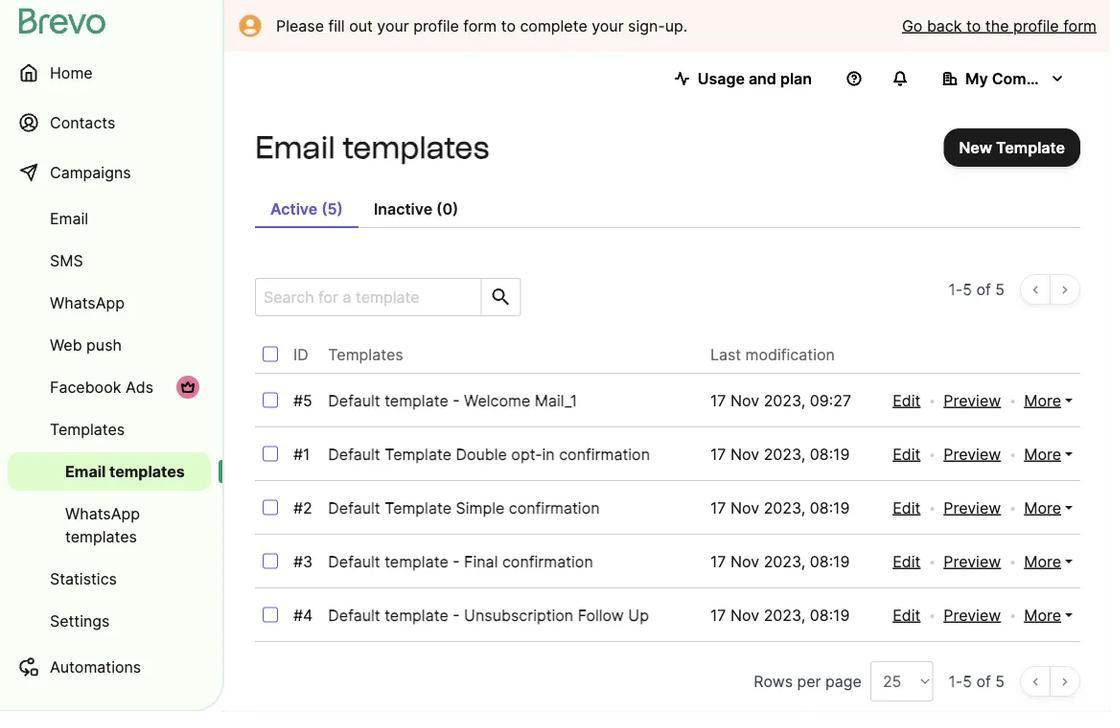 Task type: describe. For each thing, give the bounding box(es) containing it.
usage
[[698, 69, 745, 88]]

edit for mail_1
[[893, 391, 921, 410]]

3 edit from the top
[[893, 499, 921, 517]]

complete
[[520, 16, 588, 35]]

company
[[992, 69, 1063, 88]]

the
[[986, 16, 1009, 35]]

id
[[293, 345, 309, 364]]

nov for default template - unsubscription follow up
[[731, 606, 760, 625]]

unsubscription
[[464, 606, 574, 625]]

my company
[[966, 69, 1063, 88]]

default template - final confirmation link
[[328, 552, 593, 571]]

0 horizontal spatial templates
[[50, 420, 125, 439]]

4
[[303, 606, 313, 625]]

email templates link
[[8, 453, 211, 491]]

web push link
[[8, 326, 211, 364]]

whatsapp templates link
[[8, 495, 211, 556]]

0 vertical spatial 1
[[949, 280, 956, 299]]

# 5
[[293, 391, 312, 410]]

1 1 - 5 of 5 from the top
[[949, 280, 1005, 299]]

1 horizontal spatial templates
[[328, 345, 403, 364]]

per
[[797, 673, 821, 691]]

nov for default template - welcome mail_1
[[731, 391, 760, 410]]

3 more from the top
[[1024, 499, 1062, 517]]

whatsapp templates
[[65, 504, 140, 546]]

inactive ( 0 )
[[374, 199, 459, 218]]

default for default template - unsubscription follow up
[[328, 606, 380, 625]]

) for active ( 5 )
[[337, 199, 343, 218]]

campaigns link
[[8, 150, 211, 196]]

up.
[[665, 16, 688, 35]]

preview link for in
[[944, 443, 1001, 466]]

up
[[628, 606, 649, 625]]

# 2
[[293, 499, 312, 517]]

3 preview link from the top
[[944, 497, 1001, 520]]

preview for confirmation
[[944, 552, 1001, 571]]

2
[[303, 499, 312, 517]]

1 vertical spatial templates
[[109, 462, 185, 481]]

preview link for confirmation
[[944, 550, 1001, 573]]

# 3
[[293, 552, 313, 571]]

page
[[826, 673, 862, 691]]

settings
[[50, 612, 110, 631]]

in
[[542, 445, 555, 464]]

welcome
[[464, 391, 531, 410]]

edit link for mail_1
[[893, 389, 921, 412]]

17 for default template - unsubscription follow up
[[711, 606, 726, 625]]

default template - welcome mail_1
[[328, 391, 577, 410]]

please fill out your profile form to complete your sign-up.
[[276, 16, 688, 35]]

active ( 5 )
[[270, 199, 343, 218]]

- for confirmation
[[453, 552, 460, 571]]

my
[[966, 69, 988, 88]]

- for follow
[[453, 606, 460, 625]]

17 nov 2023, 08:19 for default template simple confirmation
[[711, 499, 850, 517]]

go back to the profile form link
[[902, 14, 1097, 37]]

go
[[902, 16, 923, 35]]

3 preview from the top
[[944, 499, 1001, 517]]

simple
[[456, 499, 505, 517]]

default for default template simple confirmation
[[328, 499, 380, 517]]

follow
[[578, 606, 624, 625]]

whatsapp link
[[8, 284, 211, 322]]

template for new template
[[996, 138, 1065, 157]]

0 vertical spatial email
[[255, 129, 335, 166]]

default template - welcome mail_1 link
[[328, 391, 577, 410]]

push
[[86, 336, 122, 354]]

modification
[[746, 345, 835, 364]]

double
[[456, 445, 507, 464]]

new
[[959, 138, 993, 157]]

form for your
[[464, 16, 497, 35]]

left___rvooi image
[[180, 380, 196, 395]]

edit for confirmation
[[893, 552, 921, 571]]

last modification
[[711, 345, 835, 364]]

default template double opt-in confirmation link
[[328, 445, 650, 464]]

default for default template - welcome mail_1
[[328, 391, 380, 410]]

ads
[[126, 378, 153, 397]]

default for default template double opt-in confirmation
[[328, 445, 380, 464]]

Campaign name search field
[[256, 279, 473, 316]]

default template - final confirmation
[[328, 552, 593, 571]]

2023, for default template - unsubscription follow up
[[764, 606, 806, 625]]

# for 5
[[293, 391, 303, 410]]

web
[[50, 336, 82, 354]]

default template - unsubscription follow up
[[328, 606, 649, 625]]

0 vertical spatial email templates
[[255, 129, 490, 166]]

usage and plan
[[698, 69, 812, 88]]

edit for in
[[893, 445, 921, 464]]

default template simple confirmation link
[[328, 499, 600, 517]]

campaigns
[[50, 163, 131, 182]]

nov for default template double opt-in confirmation
[[731, 445, 760, 464]]

edit link for confirmation
[[893, 550, 921, 573]]

sign-
[[628, 16, 665, 35]]

template for default template double opt-in confirmation
[[385, 445, 452, 464]]

my company button
[[927, 59, 1081, 98]]

facebook
[[50, 378, 121, 397]]

08:19 for default template simple confirmation
[[810, 499, 850, 517]]

1 vertical spatial 1
[[303, 445, 310, 464]]

17 for default template double opt-in confirmation
[[711, 445, 726, 464]]

default template - unsubscription follow up link
[[328, 606, 649, 625]]

more for confirmation
[[1024, 552, 1062, 571]]

2023, for default template - final confirmation
[[764, 552, 806, 571]]

edit for follow
[[893, 606, 921, 625]]

08:19 for default template - final confirmation
[[810, 552, 850, 571]]

2 vertical spatial confirmation
[[502, 552, 593, 571]]

rows per page
[[754, 673, 862, 691]]

go back to the profile form
[[902, 16, 1097, 35]]

plan
[[781, 69, 812, 88]]

17 nov 2023, 08:19 for default template - final confirmation
[[711, 552, 850, 571]]

# 4
[[293, 606, 313, 625]]

whatsapp for whatsapp
[[50, 293, 125, 312]]

08:19 for default template double opt-in confirmation
[[810, 445, 850, 464]]

preview for follow
[[944, 606, 1001, 625]]

1 to from the left
[[501, 16, 516, 35]]

17 for default template - final confirmation
[[711, 552, 726, 571]]

17 nov 2023, 09:27
[[711, 391, 852, 410]]

default template simple confirmation
[[328, 499, 600, 517]]

nov for default template - final confirmation
[[731, 552, 760, 571]]

profile for your
[[414, 16, 459, 35]]



Task type: locate. For each thing, give the bounding box(es) containing it.
1 # from the top
[[293, 391, 303, 410]]

profile right the
[[1014, 16, 1059, 35]]

1 vertical spatial of
[[977, 672, 991, 691]]

default right the 4
[[328, 606, 380, 625]]

4 edit from the top
[[893, 552, 921, 571]]

1 horizontal spatial your
[[592, 16, 624, 35]]

rows
[[754, 673, 793, 691]]

more button for confirmation
[[1024, 550, 1073, 573]]

2 nov from the top
[[731, 445, 760, 464]]

2 your from the left
[[592, 16, 624, 35]]

4 preview link from the top
[[944, 550, 1001, 573]]

default for default template - final confirmation
[[328, 552, 380, 571]]

1 vertical spatial email
[[50, 209, 88, 228]]

1 horizontal spatial )
[[453, 199, 459, 218]]

2 08:19 from the top
[[810, 499, 850, 517]]

2 edit link from the top
[[893, 443, 921, 466]]

more button for mail_1
[[1024, 389, 1073, 412]]

template down default template - final confirmation
[[385, 606, 449, 625]]

4 # from the top
[[293, 552, 303, 571]]

0 vertical spatial template
[[385, 391, 449, 410]]

to left "complete"
[[501, 16, 516, 35]]

1 form from the left
[[464, 16, 497, 35]]

to inside 'go back to the profile form' link
[[967, 16, 981, 35]]

email templates up inactive
[[255, 129, 490, 166]]

2 17 from the top
[[711, 445, 726, 464]]

template for unsubscription
[[385, 606, 449, 625]]

5 more from the top
[[1024, 606, 1062, 625]]

0 horizontal spatial profile
[[414, 16, 459, 35]]

1 horizontal spatial to
[[967, 16, 981, 35]]

form left "complete"
[[464, 16, 497, 35]]

4 08:19 from the top
[[810, 606, 850, 625]]

2 ( from the left
[[436, 199, 442, 218]]

1 vertical spatial template
[[385, 552, 449, 571]]

2023, for default template double opt-in confirmation
[[764, 445, 806, 464]]

email link
[[8, 199, 211, 238]]

statistics link
[[8, 560, 211, 598]]

preview link
[[944, 389, 1001, 412], [944, 443, 1001, 466], [944, 497, 1001, 520], [944, 550, 1001, 573], [944, 604, 1001, 627]]

more for in
[[1024, 445, 1062, 464]]

new template button
[[944, 129, 1081, 167]]

0 horizontal spatial to
[[501, 16, 516, 35]]

1 nov from the top
[[731, 391, 760, 410]]

2 to from the left
[[967, 16, 981, 35]]

form right the
[[1064, 16, 1097, 35]]

more button for follow
[[1024, 604, 1073, 627]]

home link
[[8, 50, 211, 96]]

edit link for follow
[[893, 604, 921, 627]]

4 default from the top
[[328, 552, 380, 571]]

automations link
[[8, 644, 211, 690]]

1 vertical spatial email templates
[[65, 462, 185, 481]]

templates
[[328, 345, 403, 364], [50, 420, 125, 439]]

5 17 from the top
[[711, 606, 726, 625]]

) for inactive ( 0 )
[[453, 199, 459, 218]]

1 preview from the top
[[944, 391, 1001, 410]]

3 more button from the top
[[1024, 497, 1073, 520]]

templates link
[[8, 410, 211, 449]]

3 2023, from the top
[[764, 499, 806, 517]]

5 # from the top
[[293, 606, 303, 625]]

edit link
[[893, 389, 921, 412], [893, 443, 921, 466], [893, 497, 921, 520], [893, 550, 921, 573], [893, 604, 921, 627]]

1 more button from the top
[[1024, 389, 1073, 412]]

2023,
[[764, 391, 806, 410], [764, 445, 806, 464], [764, 499, 806, 517], [764, 552, 806, 571], [764, 606, 806, 625]]

whatsapp for whatsapp templates
[[65, 504, 140, 523]]

profile
[[414, 16, 459, 35], [1014, 16, 1059, 35]]

5 default from the top
[[328, 606, 380, 625]]

2 vertical spatial 1
[[949, 672, 956, 691]]

preview for mail_1
[[944, 391, 1001, 410]]

2 profile from the left
[[1014, 16, 1059, 35]]

2 vertical spatial email
[[65, 462, 106, 481]]

3 template from the top
[[385, 606, 449, 625]]

form
[[464, 16, 497, 35], [1064, 16, 1097, 35]]

contacts link
[[8, 100, 211, 146]]

final
[[464, 552, 498, 571]]

2 form from the left
[[1064, 16, 1097, 35]]

( for 5
[[321, 199, 327, 218]]

to left the
[[967, 16, 981, 35]]

4 nov from the top
[[731, 552, 760, 571]]

2 vertical spatial template
[[385, 606, 449, 625]]

0 vertical spatial templates
[[328, 345, 403, 364]]

facebook ads link
[[8, 368, 211, 407]]

1 profile from the left
[[414, 16, 459, 35]]

2 edit from the top
[[893, 445, 921, 464]]

17 for default template - welcome mail_1
[[711, 391, 726, 410]]

17 for default template simple confirmation
[[711, 499, 726, 517]]

1
[[949, 280, 956, 299], [303, 445, 310, 464], [949, 672, 956, 691]]

# up # 2
[[293, 445, 303, 464]]

template left 'double'
[[385, 445, 452, 464]]

0 vertical spatial templates
[[342, 129, 490, 166]]

template left simple
[[385, 499, 452, 517]]

1 horizontal spatial form
[[1064, 16, 1097, 35]]

0 horizontal spatial (
[[321, 199, 327, 218]]

# for 3
[[293, 552, 303, 571]]

2 preview from the top
[[944, 445, 1001, 464]]

2 vertical spatial templates
[[65, 527, 137, 546]]

template
[[385, 391, 449, 410], [385, 552, 449, 571], [385, 606, 449, 625]]

templates
[[342, 129, 490, 166], [109, 462, 185, 481], [65, 527, 137, 546]]

templates up the inactive ( 0 )
[[342, 129, 490, 166]]

5 edit link from the top
[[893, 604, 921, 627]]

2 template from the top
[[385, 552, 449, 571]]

5 preview link from the top
[[944, 604, 1001, 627]]

4 17 nov 2023, 08:19 from the top
[[711, 606, 850, 625]]

web push
[[50, 336, 122, 354]]

last
[[711, 345, 741, 364]]

template left final
[[385, 552, 449, 571]]

1 horizontal spatial (
[[436, 199, 442, 218]]

1 vertical spatial 1 - 5 of 5
[[949, 672, 1005, 691]]

preview link for follow
[[944, 604, 1001, 627]]

5
[[327, 199, 337, 218], [963, 280, 972, 299], [996, 280, 1005, 299], [303, 391, 312, 410], [963, 672, 972, 691], [996, 672, 1005, 691]]

fill
[[328, 16, 345, 35]]

profile right out
[[414, 16, 459, 35]]

templates down templates link
[[109, 462, 185, 481]]

1 vertical spatial template
[[385, 445, 452, 464]]

5 edit from the top
[[893, 606, 921, 625]]

confirmation down the in
[[509, 499, 600, 517]]

( right active
[[321, 199, 327, 218]]

sms
[[50, 251, 83, 270]]

sms link
[[8, 242, 211, 280]]

email inside email link
[[50, 209, 88, 228]]

automations
[[50, 658, 141, 677]]

preview link for mail_1
[[944, 389, 1001, 412]]

2 2023, from the top
[[764, 445, 806, 464]]

template left welcome
[[385, 391, 449, 410]]

0 vertical spatial of
[[977, 280, 991, 299]]

# down # 1
[[293, 499, 303, 517]]

0 horizontal spatial )
[[337, 199, 343, 218]]

new template
[[959, 138, 1065, 157]]

more for mail_1
[[1024, 391, 1062, 410]]

1 your from the left
[[377, 16, 409, 35]]

profile inside 'go back to the profile form' link
[[1014, 16, 1059, 35]]

3 edit link from the top
[[893, 497, 921, 520]]

more button
[[1024, 389, 1073, 412], [1024, 443, 1073, 466], [1024, 497, 1073, 520], [1024, 550, 1073, 573], [1024, 604, 1073, 627]]

1 more from the top
[[1024, 391, 1062, 410]]

template
[[996, 138, 1065, 157], [385, 445, 452, 464], [385, 499, 452, 517]]

more button for in
[[1024, 443, 1073, 466]]

default right # 5
[[328, 391, 380, 410]]

nov for default template simple confirmation
[[731, 499, 760, 517]]

default right 2
[[328, 499, 380, 517]]

2 default from the top
[[328, 445, 380, 464]]

form for the
[[1064, 16, 1097, 35]]

more
[[1024, 391, 1062, 410], [1024, 445, 1062, 464], [1024, 499, 1062, 517], [1024, 552, 1062, 571], [1024, 606, 1062, 625]]

your left sign-
[[592, 16, 624, 35]]

preview for in
[[944, 445, 1001, 464]]

profile for the
[[1014, 16, 1059, 35]]

2 17 nov 2023, 08:19 from the top
[[711, 499, 850, 517]]

3 nov from the top
[[731, 499, 760, 517]]

( right inactive
[[436, 199, 442, 218]]

statistics
[[50, 570, 117, 588]]

08:19 for default template - unsubscription follow up
[[810, 606, 850, 625]]

1 ( from the left
[[321, 199, 327, 218]]

2 preview link from the top
[[944, 443, 1001, 466]]

home
[[50, 63, 93, 82]]

more for follow
[[1024, 606, 1062, 625]]

4 more button from the top
[[1024, 550, 1073, 573]]

email inside email templates link
[[65, 462, 106, 481]]

email templates down templates link
[[65, 462, 185, 481]]

contacts
[[50, 113, 115, 132]]

mail_1
[[535, 391, 577, 410]]

default right 3
[[328, 552, 380, 571]]

template for welcome
[[385, 391, 449, 410]]

17 nov 2023, 08:19 for default template double opt-in confirmation
[[711, 445, 850, 464]]

0 vertical spatial template
[[996, 138, 1065, 157]]

4 2023, from the top
[[764, 552, 806, 571]]

of
[[977, 280, 991, 299], [977, 672, 991, 691]]

2 more from the top
[[1024, 445, 1062, 464]]

# for 1
[[293, 445, 303, 464]]

17 nov 2023, 08:19
[[711, 445, 850, 464], [711, 499, 850, 517], [711, 552, 850, 571], [711, 606, 850, 625]]

whatsapp up web push
[[50, 293, 125, 312]]

opt-
[[511, 445, 542, 464]]

5 more button from the top
[[1024, 604, 1073, 627]]

09:27
[[810, 391, 852, 410]]

2 of from the top
[[977, 672, 991, 691]]

5 preview from the top
[[944, 606, 1001, 625]]

# down id
[[293, 391, 303, 410]]

templates up statistics link on the left bottom
[[65, 527, 137, 546]]

1 vertical spatial templates
[[50, 420, 125, 439]]

0 horizontal spatial email templates
[[65, 462, 185, 481]]

1 vertical spatial whatsapp
[[65, 504, 140, 523]]

default right # 1
[[328, 445, 380, 464]]

(
[[321, 199, 327, 218], [436, 199, 442, 218]]

your
[[377, 16, 409, 35], [592, 16, 624, 35]]

email templates
[[255, 129, 490, 166], [65, 462, 185, 481]]

out
[[349, 16, 373, 35]]

3 17 from the top
[[711, 499, 726, 517]]

2023, for default template - welcome mail_1
[[764, 391, 806, 410]]

3 08:19 from the top
[[810, 552, 850, 571]]

- for mail_1
[[453, 391, 460, 410]]

1 2023, from the top
[[764, 391, 806, 410]]

3 default from the top
[[328, 499, 380, 517]]

1 vertical spatial confirmation
[[509, 499, 600, 517]]

active
[[270, 199, 318, 218]]

# 1
[[293, 445, 310, 464]]

0 vertical spatial 1 - 5 of 5
[[949, 280, 1005, 299]]

1 17 nov 2023, 08:19 from the top
[[711, 445, 850, 464]]

5 nov from the top
[[731, 606, 760, 625]]

2 vertical spatial template
[[385, 499, 452, 517]]

# for 2
[[293, 499, 303, 517]]

template for final
[[385, 552, 449, 571]]

1 17 from the top
[[711, 391, 726, 410]]

1 template from the top
[[385, 391, 449, 410]]

4 17 from the top
[[711, 552, 726, 571]]

email up sms
[[50, 209, 88, 228]]

1 edit from the top
[[893, 391, 921, 410]]

1 ) from the left
[[337, 199, 343, 218]]

settings link
[[8, 602, 211, 641]]

usage and plan button
[[660, 59, 828, 98]]

template for default template simple confirmation
[[385, 499, 452, 517]]

) right inactive
[[453, 199, 459, 218]]

1 edit link from the top
[[893, 389, 921, 412]]

1 horizontal spatial profile
[[1014, 16, 1059, 35]]

#
[[293, 391, 303, 410], [293, 445, 303, 464], [293, 499, 303, 517], [293, 552, 303, 571], [293, 606, 303, 625]]

4 preview from the top
[[944, 552, 1001, 571]]

1 08:19 from the top
[[810, 445, 850, 464]]

templates down facebook
[[50, 420, 125, 439]]

1 default from the top
[[328, 391, 380, 410]]

1 of from the top
[[977, 280, 991, 299]]

edit link for in
[[893, 443, 921, 466]]

template inside button
[[996, 138, 1065, 157]]

) right active
[[337, 199, 343, 218]]

2 more button from the top
[[1024, 443, 1073, 466]]

templates down campaign name search field
[[328, 345, 403, 364]]

email
[[255, 129, 335, 166], [50, 209, 88, 228], [65, 462, 106, 481]]

3 # from the top
[[293, 499, 303, 517]]

preview
[[944, 391, 1001, 410], [944, 445, 1001, 464], [944, 499, 1001, 517], [944, 552, 1001, 571], [944, 606, 1001, 625]]

0
[[442, 199, 453, 218]]

whatsapp down email templates link
[[65, 504, 140, 523]]

2 1 - 5 of 5 from the top
[[949, 672, 1005, 691]]

5 2023, from the top
[[764, 606, 806, 625]]

4 more from the top
[[1024, 552, 1062, 571]]

and
[[749, 69, 777, 88]]

0 vertical spatial confirmation
[[559, 445, 650, 464]]

( for 0
[[436, 199, 442, 218]]

default template double opt-in confirmation
[[328, 445, 650, 464]]

# down # 2
[[293, 552, 303, 571]]

please
[[276, 16, 324, 35]]

confirmation up "unsubscription"
[[502, 552, 593, 571]]

1 horizontal spatial email templates
[[255, 129, 490, 166]]

3 17 nov 2023, 08:19 from the top
[[711, 552, 850, 571]]

0 vertical spatial whatsapp
[[50, 293, 125, 312]]

back
[[927, 16, 962, 35]]

template right new
[[996, 138, 1065, 157]]

email down templates link
[[65, 462, 106, 481]]

# down # 3
[[293, 606, 303, 625]]

whatsapp
[[50, 293, 125, 312], [65, 504, 140, 523]]

facebook ads
[[50, 378, 153, 397]]

0 horizontal spatial your
[[377, 16, 409, 35]]

# for 4
[[293, 606, 303, 625]]

whatsapp inside "link"
[[65, 504, 140, 523]]

inactive
[[374, 199, 433, 218]]

2 ) from the left
[[453, 199, 459, 218]]

2 # from the top
[[293, 445, 303, 464]]

confirmation right the in
[[559, 445, 650, 464]]

email up active
[[255, 129, 335, 166]]

templates inside whatsapp templates
[[65, 527, 137, 546]]

1 preview link from the top
[[944, 389, 1001, 412]]

3
[[303, 552, 313, 571]]

0 horizontal spatial form
[[464, 16, 497, 35]]

default
[[328, 391, 380, 410], [328, 445, 380, 464], [328, 499, 380, 517], [328, 552, 380, 571], [328, 606, 380, 625]]

4 edit link from the top
[[893, 550, 921, 573]]

2023, for default template simple confirmation
[[764, 499, 806, 517]]

17 nov 2023, 08:19 for default template - unsubscription follow up
[[711, 606, 850, 625]]

your right out
[[377, 16, 409, 35]]



Task type: vqa. For each thing, say whether or not it's contained in the screenshot.
'here' on the top right of page
no



